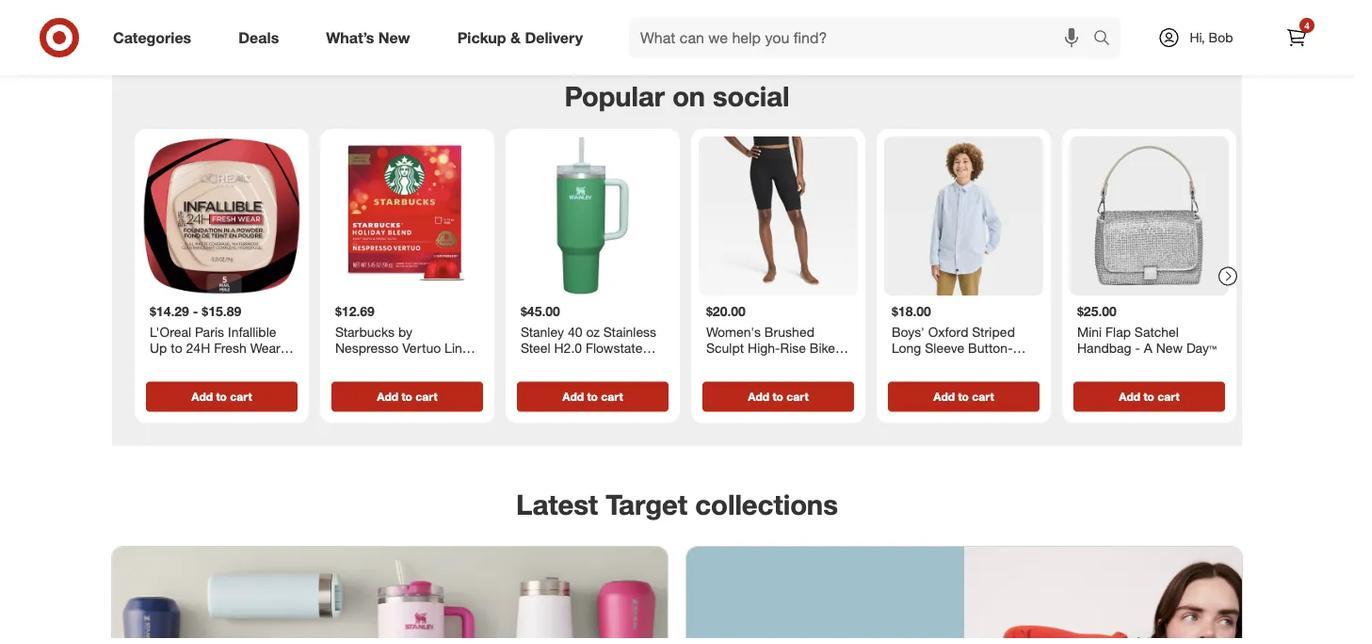 Task type: locate. For each thing, give the bounding box(es) containing it.
1 vertical spatial new
[[1156, 340, 1183, 356]]

& inside get the whole group together & see who can crack the case.
[[330, 0, 340, 11]]

& down "say"
[[510, 28, 521, 47]]

new down who
[[378, 28, 410, 47]]

say "thanks" to the people you depend on year- round.
[[510, 0, 834, 30]]

the
[[156, 0, 177, 11], [618, 0, 639, 11], [168, 12, 190, 30]]

6 add to cart button from the left
[[1074, 382, 1225, 412]]

1 add to cart from the left
[[191, 390, 252, 404]]

0 horizontal spatial -
[[193, 303, 198, 320]]

women's brushed sculpt high-rise bike shorts 10" - all in motion™ image
[[699, 136, 858, 296]]

- left the $15.89
[[193, 303, 198, 320]]

0 horizontal spatial new
[[378, 28, 410, 47]]

4 cart from the left
[[787, 390, 809, 404]]

target
[[606, 487, 688, 521]]

4
[[1305, 19, 1310, 31]]

satchel
[[1135, 323, 1179, 340]]

1 vertical spatial on
[[673, 80, 705, 113]]

0 vertical spatial new
[[378, 28, 410, 47]]

add to cart for $20.00
[[748, 390, 809, 404]]

round.
[[510, 12, 553, 30]]

say "thanks" to the people you depend on year- round. link
[[495, 0, 859, 50]]

0 vertical spatial on
[[779, 0, 796, 11]]

on
[[779, 0, 796, 11], [673, 80, 705, 113]]

1 horizontal spatial you
[[969, 0, 993, 11]]

1 cart from the left
[[230, 390, 252, 404]]

add to cart
[[191, 390, 252, 404], [377, 390, 438, 404], [563, 390, 623, 404], [748, 390, 809, 404], [934, 390, 994, 404], [1119, 390, 1180, 404]]

$14.29
[[150, 303, 189, 320]]

5 add to cart from the left
[[934, 390, 994, 404]]

2 cart from the left
[[416, 390, 438, 404]]

0 horizontal spatial on
[[673, 80, 705, 113]]

what's new link
[[310, 17, 434, 58]]

oxford
[[928, 323, 969, 340]]

everything you need to make your home a festive getaway. link
[[878, 0, 1242, 50]]

0 horizontal spatial you
[[694, 0, 718, 11]]

everything
[[893, 0, 965, 11]]

0 vertical spatial &
[[330, 0, 340, 11]]

latest target collections
[[516, 487, 838, 521]]

the up crack
[[156, 0, 177, 11]]

people
[[643, 0, 690, 11]]

whole
[[181, 0, 221, 11]]

pickup
[[457, 28, 506, 47]]

1 vertical spatial &
[[510, 28, 521, 47]]

search button
[[1085, 17, 1130, 62]]

$25.00
[[1077, 303, 1117, 320]]

- left art
[[961, 356, 966, 373]]

add to cart button for $14.29 - $15.89
[[146, 382, 298, 412]]

year-
[[800, 0, 834, 11]]

to
[[600, 0, 613, 11], [1035, 0, 1049, 11], [216, 390, 227, 404], [402, 390, 412, 404], [587, 390, 598, 404], [773, 390, 783, 404], [958, 390, 969, 404], [1144, 390, 1155, 404]]

1 horizontal spatial new
[[1156, 340, 1183, 356]]

on left social
[[673, 80, 705, 113]]

-
[[193, 303, 198, 320], [1135, 340, 1140, 356], [961, 356, 966, 373]]

you
[[694, 0, 718, 11], [969, 0, 993, 11]]

l'oreal paris infallible up to 24h fresh wear foundation in a powder - 0.31oz image
[[142, 136, 301, 296]]

3 add to cart from the left
[[563, 390, 623, 404]]

new
[[378, 28, 410, 47], [1156, 340, 1183, 356]]

who
[[372, 0, 401, 11]]

5 add from the left
[[934, 390, 955, 404]]

What can we help you find? suggestions appear below search field
[[629, 17, 1098, 58]]

2 add to cart button from the left
[[331, 382, 483, 412]]

2 add from the left
[[377, 390, 398, 404]]

categories link
[[97, 17, 215, 58]]

3 cart from the left
[[601, 390, 623, 404]]

search
[[1085, 30, 1130, 49]]

add to cart button for $45.00
[[517, 382, 669, 412]]

6 cart from the left
[[1158, 390, 1180, 404]]

add
[[191, 390, 213, 404], [377, 390, 398, 404], [563, 390, 584, 404], [748, 390, 769, 404], [934, 390, 955, 404], [1119, 390, 1141, 404]]

categories
[[113, 28, 191, 47]]

4 add to cart button from the left
[[703, 382, 854, 412]]

$20.00
[[706, 303, 746, 320]]

deals link
[[222, 17, 303, 58]]

1 you from the left
[[694, 0, 718, 11]]

add to cart for $12.69
[[377, 390, 438, 404]]

3 add from the left
[[563, 390, 584, 404]]

2 horizontal spatial -
[[1135, 340, 1140, 356]]

- left the a
[[1135, 340, 1140, 356]]

1 horizontal spatial &
[[510, 28, 521, 47]]

stanley 40 oz stainless steel h2.0 flowstate quencher tumbler - meadow image
[[513, 136, 672, 296]]

new inside "$25.00 mini flap satchel handbag - a new day™"
[[1156, 340, 1183, 356]]

you right people
[[694, 0, 718, 11]]

delivery
[[525, 28, 583, 47]]

add to cart button
[[146, 382, 298, 412], [331, 382, 483, 412], [517, 382, 669, 412], [703, 382, 854, 412], [888, 382, 1040, 412], [1074, 382, 1225, 412]]

to inside everything you need to make your home a festive getaway.
[[1035, 0, 1049, 11]]

2 add to cart from the left
[[377, 390, 438, 404]]

handbag
[[1077, 340, 1132, 356]]

4 add to cart from the left
[[748, 390, 809, 404]]

1 add from the left
[[191, 390, 213, 404]]

cart
[[230, 390, 252, 404], [416, 390, 438, 404], [601, 390, 623, 404], [787, 390, 809, 404], [972, 390, 994, 404], [1158, 390, 1180, 404]]

on inside carousel region
[[673, 80, 705, 113]]

boys'
[[892, 323, 925, 340]]

everything you need to make your home a festive getaway.
[[893, 0, 1226, 30]]

4 link
[[1276, 17, 1318, 58]]

&
[[330, 0, 340, 11], [510, 28, 521, 47]]

on left year-
[[779, 0, 796, 11]]

you left need
[[969, 0, 993, 11]]

2 you from the left
[[969, 0, 993, 11]]

$18.00
[[892, 303, 931, 320]]

to for $18.00
[[958, 390, 969, 404]]

0 horizontal spatial &
[[330, 0, 340, 11]]

get the whole group together & see who can crack the case.
[[127, 0, 430, 30]]

the left people
[[618, 0, 639, 11]]

festive
[[1182, 0, 1226, 11]]

& left see at the left of the page
[[330, 0, 340, 11]]

1 add to cart button from the left
[[146, 382, 298, 412]]

hi,
[[1190, 29, 1205, 46]]

3 add to cart button from the left
[[517, 382, 669, 412]]

your
[[1094, 0, 1123, 11]]

sleeve
[[925, 340, 965, 356]]

what's
[[326, 28, 374, 47]]

pickup & delivery link
[[441, 17, 607, 58]]

on inside say "thanks" to the people you depend on year- round.
[[779, 0, 796, 11]]

4 add from the left
[[748, 390, 769, 404]]

$14.29 - $15.89
[[150, 303, 241, 320]]

1 horizontal spatial on
[[779, 0, 796, 11]]

$20.00 link
[[699, 136, 858, 378]]

- inside $18.00 boys' oxford striped long sleeve button- down shirt - art class™
[[961, 356, 966, 373]]

1 horizontal spatial -
[[961, 356, 966, 373]]

$12.69 link
[[328, 136, 487, 378]]

cart for $12.69
[[416, 390, 438, 404]]

& inside the pickup & delivery "link"
[[510, 28, 521, 47]]

5 cart from the left
[[972, 390, 994, 404]]

new right the a
[[1156, 340, 1183, 356]]

starbucks by nespresso vertuo line pods - starbucks holiday blend (target exclusive) image
[[328, 136, 487, 296]]



Task type: vqa. For each thing, say whether or not it's contained in the screenshot.
stores within the Only ships with $35 orders Free shipping * * Exclusions Apply. Not available at Hollywood Galaxy Check nearby stores
no



Task type: describe. For each thing, give the bounding box(es) containing it.
bob
[[1209, 29, 1233, 46]]

the down whole
[[168, 12, 190, 30]]

collections
[[695, 487, 838, 521]]

art
[[970, 356, 986, 373]]

add for $20.00
[[748, 390, 769, 404]]

hi, bob
[[1190, 29, 1233, 46]]

get the whole group together & see who can crack the case. link
[[112, 0, 476, 50]]

to for $45.00
[[587, 390, 598, 404]]

add to cart button for $20.00
[[703, 382, 854, 412]]

case.
[[194, 12, 229, 30]]

group
[[226, 0, 265, 11]]

to inside say "thanks" to the people you depend on year- round.
[[600, 0, 613, 11]]

long
[[892, 340, 921, 356]]

together
[[269, 0, 326, 11]]

mini flap satchel handbag - a new day™ image
[[1070, 136, 1229, 296]]

crack
[[127, 12, 164, 30]]

add for $12.69
[[377, 390, 398, 404]]

make
[[1053, 0, 1090, 11]]

a
[[1170, 0, 1178, 11]]

flap
[[1106, 323, 1131, 340]]

new inside what's new link
[[378, 28, 410, 47]]

cart for $14.29 - $15.89
[[230, 390, 252, 404]]

can
[[405, 0, 430, 11]]

popular on social
[[564, 80, 790, 113]]

5 add to cart button from the left
[[888, 382, 1040, 412]]

need
[[997, 0, 1031, 11]]

$15.89
[[202, 303, 241, 320]]

shirt
[[929, 356, 957, 373]]

class™
[[990, 356, 1027, 373]]

home
[[1127, 0, 1165, 11]]

to for $12.69
[[402, 390, 412, 404]]

to for $25.00
[[1144, 390, 1155, 404]]

getaway.
[[893, 12, 951, 30]]

6 add to cart from the left
[[1119, 390, 1180, 404]]

add for $45.00
[[563, 390, 584, 404]]

what's new
[[326, 28, 410, 47]]

striped
[[972, 323, 1015, 340]]

to for $20.00
[[773, 390, 783, 404]]

$45.00 link
[[513, 136, 672, 378]]

$12.69
[[335, 303, 375, 320]]

pickup & delivery
[[457, 28, 583, 47]]

get
[[127, 0, 152, 11]]

down
[[892, 356, 926, 373]]

deals
[[238, 28, 279, 47]]

see
[[344, 0, 368, 11]]

to for $14.29 - $15.89
[[216, 390, 227, 404]]

- inside "$25.00 mini flap satchel handbag - a new day™"
[[1135, 340, 1140, 356]]

popular
[[564, 80, 665, 113]]

mini
[[1077, 323, 1102, 340]]

a
[[1144, 340, 1153, 356]]

cart for $45.00
[[601, 390, 623, 404]]

add for $14.29 - $15.89
[[191, 390, 213, 404]]

social
[[713, 80, 790, 113]]

carousel region
[[112, 65, 1242, 465]]

depend
[[722, 0, 774, 11]]

- inside $14.29 - $15.89 link
[[193, 303, 198, 320]]

$25.00 mini flap satchel handbag - a new day™
[[1077, 303, 1217, 356]]

the inside say "thanks" to the people you depend on year- round.
[[618, 0, 639, 11]]

$45.00
[[521, 303, 560, 320]]

you inside everything you need to make your home a festive getaway.
[[969, 0, 993, 11]]

add to cart for $45.00
[[563, 390, 623, 404]]

add to cart for $14.29 - $15.89
[[191, 390, 252, 404]]

day™
[[1187, 340, 1217, 356]]

boys' oxford striped long sleeve button-down shirt - art class™ image
[[884, 136, 1043, 296]]

add to cart button for $12.69
[[331, 382, 483, 412]]

$18.00 boys' oxford striped long sleeve button- down shirt - art class™
[[892, 303, 1027, 373]]

say
[[510, 0, 535, 11]]

$14.29 - $15.89 link
[[142, 136, 301, 378]]

you inside say "thanks" to the people you depend on year- round.
[[694, 0, 718, 11]]

6 add from the left
[[1119, 390, 1141, 404]]

latest
[[516, 487, 598, 521]]

"thanks"
[[540, 0, 596, 11]]

button-
[[968, 340, 1013, 356]]

cart for $20.00
[[787, 390, 809, 404]]



